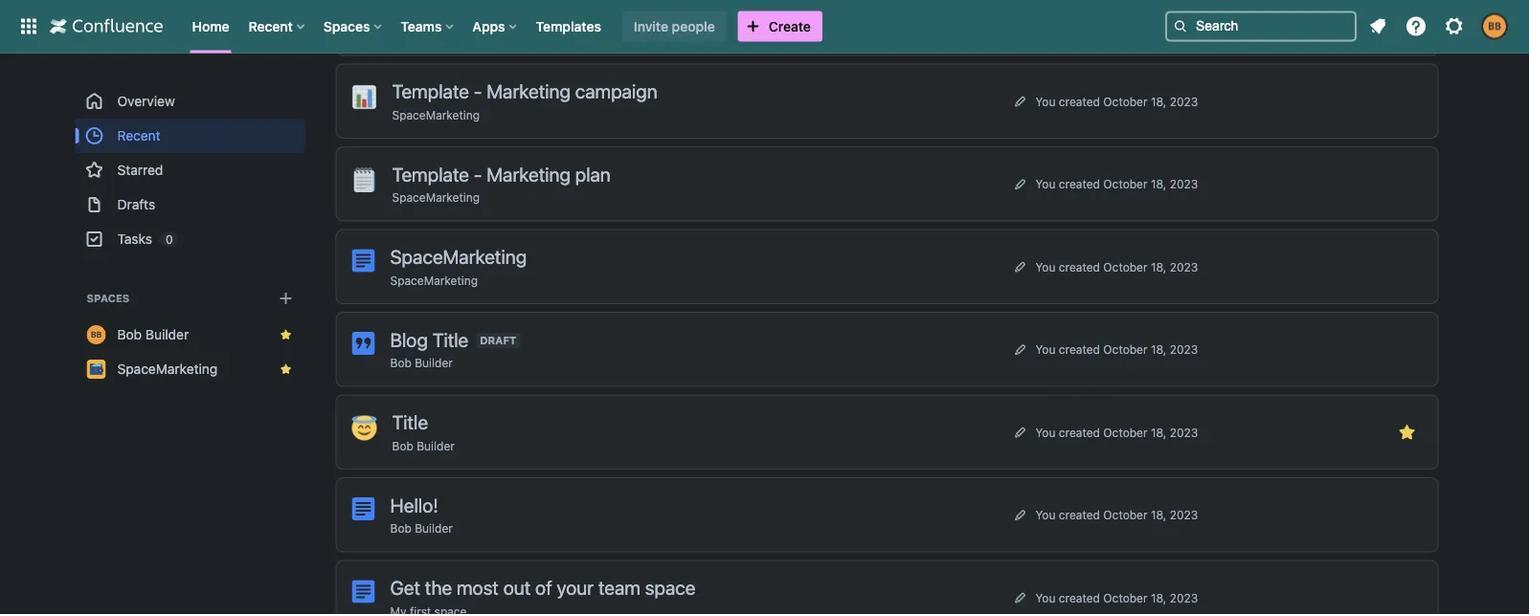 Task type: describe. For each thing, give the bounding box(es) containing it.
hello!
[[390, 494, 438, 517]]

1 vertical spatial recent
[[117, 128, 161, 144]]

18, for hello!
[[1151, 509, 1167, 522]]

you for spacemarketing
[[1036, 260, 1056, 274]]

2023 for template - marketing campaign
[[1170, 95, 1198, 108]]

2023 for get the most out of your team space
[[1170, 592, 1198, 605]]

1 18, from the top
[[1151, 12, 1167, 25]]

you created october 18, 2023 for template - marketing plan
[[1036, 177, 1198, 191]]

your
[[557, 577, 594, 600]]

spaces button
[[318, 11, 389, 42]]

campaign
[[575, 80, 658, 102]]

spacemarketing inside spacemarketing spacemarketing
[[390, 274, 478, 287]]

teams
[[401, 18, 442, 34]]

unstar this space image
[[278, 328, 294, 343]]

created for title
[[1059, 426, 1100, 439]]

spacemarketing spacemarketing
[[390, 246, 527, 287]]

title bob builder
[[392, 411, 455, 453]]

recent link
[[75, 119, 305, 153]]

october for hello!
[[1104, 509, 1148, 522]]

spacemarketing inside template - marketing campaign spacemarketing
[[392, 108, 480, 122]]

- for template - marketing plan
[[474, 163, 482, 185]]

global element
[[11, 0, 1162, 53]]

apps
[[473, 18, 505, 34]]

you for get the most out of your team space
[[1036, 592, 1056, 605]]

of
[[535, 577, 552, 600]]

create a space image
[[274, 287, 297, 310]]

builder inside the hello! bob builder
[[415, 522, 453, 536]]

1 october from the top
[[1104, 12, 1148, 25]]

bob inside the hello! bob builder
[[390, 522, 412, 536]]

you created october 18, 2023 for hello!
[[1036, 509, 1198, 522]]

blog title
[[390, 329, 469, 351]]

1 2023 from the top
[[1170, 12, 1198, 25]]

builder inside title bob builder
[[417, 440, 455, 453]]

spacemarketing link for template - marketing campaign
[[392, 108, 480, 122]]

templates link
[[530, 11, 607, 42]]

created for get the most out of your team space
[[1059, 592, 1100, 605]]

template - marketing plan spacemarketing
[[392, 163, 611, 204]]

home link
[[186, 11, 235, 42]]

most
[[457, 577, 499, 600]]

settings icon image
[[1443, 15, 1466, 38]]

help icon image
[[1405, 15, 1428, 38]]

18, for template - marketing plan
[[1151, 177, 1167, 191]]

october 18, 2023
[[1104, 12, 1198, 25]]

page image for hello!
[[352, 498, 375, 521]]

Search field
[[1166, 11, 1357, 42]]

template - marketing campaign spacemarketing
[[392, 80, 658, 122]]

created for template - marketing plan
[[1059, 177, 1100, 191]]

overview link
[[75, 84, 305, 119]]

drafts link
[[75, 188, 305, 222]]

4 created from the top
[[1059, 343, 1100, 357]]

- for template - marketing campaign
[[474, 80, 482, 102]]

template for template - marketing plan
[[392, 163, 469, 185]]

marketing for campaign
[[487, 80, 571, 102]]

get
[[390, 577, 420, 600]]

created for spacemarketing
[[1059, 260, 1100, 274]]

created for template - marketing campaign
[[1059, 95, 1100, 108]]

4 you created october 18, 2023 from the top
[[1036, 343, 1198, 357]]

invite people button
[[622, 11, 727, 42]]

home
[[192, 18, 229, 34]]

starred
[[117, 162, 163, 178]]

page image for get the most out of your team space
[[352, 581, 375, 604]]

0 horizontal spatial bob builder
[[117, 327, 189, 343]]

18, for get the most out of your team space
[[1151, 592, 1167, 605]]

blog image
[[352, 332, 375, 355]]

drafts
[[117, 197, 155, 213]]

2023 for title
[[1170, 426, 1198, 439]]

you for template - marketing plan
[[1036, 177, 1056, 191]]

created for hello!
[[1059, 509, 1100, 522]]

page image
[[352, 249, 375, 272]]

:bar_chart: image
[[352, 85, 377, 110]]



Task type: vqa. For each thing, say whether or not it's contained in the screenshot.
Builder
yes



Task type: locate. For each thing, give the bounding box(es) containing it.
marketing down the "apps" popup button
[[487, 80, 571, 102]]

6 you created october 18, 2023 from the top
[[1036, 509, 1198, 522]]

1 you from the top
[[1036, 95, 1056, 108]]

page image
[[352, 1, 375, 24], [352, 498, 375, 521], [352, 581, 375, 604]]

spacemarketing
[[390, 25, 478, 39], [392, 108, 480, 122], [392, 191, 480, 204], [390, 246, 527, 268], [390, 274, 478, 287], [117, 362, 218, 377]]

marketing inside template - marketing plan spacemarketing
[[487, 163, 571, 185]]

create
[[769, 18, 811, 34]]

get the most out of your team space
[[390, 577, 696, 600]]

october for get the most out of your team space
[[1104, 592, 1148, 605]]

2 18, from the top
[[1151, 95, 1167, 108]]

1 page image from the top
[[352, 1, 375, 24]]

you created october 18, 2023 for spacemarketing
[[1036, 260, 1198, 274]]

you created october 18, 2023 for get the most out of your team space
[[1036, 592, 1198, 605]]

1 vertical spatial bob builder
[[390, 357, 453, 370]]

out
[[503, 577, 531, 600]]

- down template - marketing campaign spacemarketing
[[474, 163, 482, 185]]

bob inside title bob builder
[[392, 440, 414, 453]]

5 created from the top
[[1059, 426, 1100, 439]]

18, for spacemarketing
[[1151, 260, 1167, 274]]

7 created from the top
[[1059, 592, 1100, 605]]

3 you created october 18, 2023 from the top
[[1036, 260, 1198, 274]]

created
[[1059, 95, 1100, 108], [1059, 177, 1100, 191], [1059, 260, 1100, 274], [1059, 343, 1100, 357], [1059, 426, 1100, 439], [1059, 509, 1100, 522], [1059, 592, 1100, 605]]

6 2023 from the top
[[1170, 426, 1198, 439]]

plan
[[575, 163, 611, 185]]

2023 for hello!
[[1170, 509, 1198, 522]]

2023
[[1170, 12, 1198, 25], [1170, 95, 1198, 108], [1170, 177, 1198, 191], [1170, 260, 1198, 274], [1170, 343, 1198, 357], [1170, 426, 1198, 439], [1170, 509, 1198, 522], [1170, 592, 1198, 605]]

title right :innocent: image
[[392, 411, 428, 434]]

4 you from the top
[[1036, 343, 1056, 357]]

templates
[[536, 18, 601, 34]]

title right blog
[[433, 329, 469, 351]]

3 created from the top
[[1059, 260, 1100, 274]]

apps button
[[467, 11, 524, 42]]

6 you from the top
[[1036, 509, 1056, 522]]

marketing left the plan
[[487, 163, 571, 185]]

group
[[75, 84, 305, 257]]

confluence image
[[50, 15, 163, 38], [50, 15, 163, 38]]

0 vertical spatial template
[[392, 80, 469, 102]]

4 18, from the top
[[1151, 260, 1167, 274]]

builder
[[145, 327, 189, 343], [415, 357, 453, 370], [417, 440, 455, 453], [415, 522, 453, 536]]

1 horizontal spatial recent
[[249, 18, 293, 34]]

you created october 18, 2023 for title
[[1036, 426, 1198, 439]]

0 vertical spatial bob builder
[[117, 327, 189, 343]]

5 you from the top
[[1036, 426, 1056, 439]]

team
[[598, 577, 641, 600]]

1 vertical spatial -
[[474, 163, 482, 185]]

2023 for template - marketing plan
[[1170, 177, 1198, 191]]

search image
[[1173, 19, 1189, 34]]

bob builder
[[117, 327, 189, 343], [390, 357, 453, 370]]

october
[[1104, 12, 1148, 25], [1104, 95, 1148, 108], [1104, 177, 1148, 191], [1104, 260, 1148, 274], [1104, 343, 1148, 357], [1104, 426, 1148, 439], [1104, 509, 1148, 522], [1104, 592, 1148, 605]]

template for template - marketing campaign
[[392, 80, 469, 102]]

0
[[166, 233, 173, 246]]

spaces down tasks
[[87, 293, 130, 305]]

0 horizontal spatial title
[[392, 411, 428, 434]]

2 october from the top
[[1104, 95, 1148, 108]]

template
[[392, 80, 469, 102], [392, 163, 469, 185]]

title inside title bob builder
[[392, 411, 428, 434]]

0 vertical spatial -
[[474, 80, 482, 102]]

builder down 0
[[145, 327, 189, 343]]

blog
[[390, 329, 428, 351]]

1 horizontal spatial bob builder
[[390, 357, 453, 370]]

8 18, from the top
[[1151, 592, 1167, 605]]

2 - from the top
[[474, 163, 482, 185]]

0 horizontal spatial recent
[[117, 128, 161, 144]]

you created october 18, 2023 for template - marketing campaign
[[1036, 95, 1198, 108]]

7 you from the top
[[1036, 592, 1056, 605]]

tasks
[[117, 231, 152, 247]]

1 created from the top
[[1059, 95, 1100, 108]]

page image left 'teams'
[[352, 1, 375, 24]]

page image left hello!
[[352, 498, 375, 521]]

2 you from the top
[[1036, 177, 1056, 191]]

3 you from the top
[[1036, 260, 1056, 274]]

1 - from the top
[[474, 80, 482, 102]]

5 18, from the top
[[1151, 343, 1167, 357]]

spacemarketing link
[[390, 25, 478, 39], [392, 108, 480, 122], [392, 191, 480, 204], [390, 274, 478, 287], [75, 352, 305, 387]]

invite
[[634, 18, 669, 34]]

bob
[[117, 327, 142, 343], [390, 357, 412, 370], [392, 440, 414, 453], [390, 522, 412, 536]]

recent
[[249, 18, 293, 34], [117, 128, 161, 144]]

unstar image
[[1396, 421, 1419, 444]]

0 horizontal spatial spaces
[[87, 293, 130, 305]]

0 vertical spatial spaces
[[324, 18, 370, 34]]

recent up the starred
[[117, 128, 161, 144]]

2 template from the top
[[392, 163, 469, 185]]

-
[[474, 80, 482, 102], [474, 163, 482, 185]]

teams button
[[395, 11, 461, 42]]

1 you created october 18, 2023 from the top
[[1036, 95, 1198, 108]]

1 vertical spatial template
[[392, 163, 469, 185]]

spacemarketing link for spacemarketing
[[390, 274, 478, 287]]

- inside template - marketing campaign spacemarketing
[[474, 80, 482, 102]]

banner
[[0, 0, 1530, 54]]

7 2023 from the top
[[1170, 509, 1198, 522]]

6 october from the top
[[1104, 426, 1148, 439]]

6 18, from the top
[[1151, 426, 1167, 439]]

5 you created october 18, 2023 from the top
[[1036, 426, 1198, 439]]

page image left get on the left bottom
[[352, 581, 375, 604]]

6 created from the top
[[1059, 509, 1100, 522]]

2023 for spacemarketing
[[1170, 260, 1198, 274]]

1 vertical spatial spaces
[[87, 293, 130, 305]]

create button
[[738, 11, 823, 42]]

8 2023 from the top
[[1170, 592, 1198, 605]]

marketing
[[487, 80, 571, 102], [487, 163, 571, 185]]

you for template - marketing campaign
[[1036, 95, 1056, 108]]

group containing overview
[[75, 84, 305, 257]]

:notepad_spiral: image
[[352, 168, 377, 193], [352, 168, 377, 193]]

1 marketing from the top
[[487, 80, 571, 102]]

8 october from the top
[[1104, 592, 1148, 605]]

5 2023 from the top
[[1170, 343, 1198, 357]]

unstar this space image
[[278, 362, 294, 377]]

1 vertical spatial marketing
[[487, 163, 571, 185]]

october for title
[[1104, 426, 1148, 439]]

spacemarketing inside template - marketing plan spacemarketing
[[392, 191, 480, 204]]

1 vertical spatial title
[[392, 411, 428, 434]]

18, for title
[[1151, 426, 1167, 439]]

4 2023 from the top
[[1170, 260, 1198, 274]]

18, for template - marketing campaign
[[1151, 95, 1167, 108]]

starred link
[[75, 153, 305, 188]]

banner containing home
[[0, 0, 1530, 54]]

draft
[[480, 335, 517, 347]]

:bar_chart: image
[[352, 85, 377, 110]]

1 template from the top
[[392, 80, 469, 102]]

october for spacemarketing
[[1104, 260, 1148, 274]]

bob builder link
[[75, 318, 305, 352], [390, 357, 453, 370], [392, 440, 455, 453], [390, 522, 453, 536]]

4 october from the top
[[1104, 260, 1148, 274]]

recent button
[[243, 11, 312, 42]]

invite people
[[634, 18, 715, 34]]

- down apps on the top left of page
[[474, 80, 482, 102]]

overview
[[117, 93, 175, 109]]

appswitcher icon image
[[17, 15, 40, 38]]

0 vertical spatial marketing
[[487, 80, 571, 102]]

you for hello!
[[1036, 509, 1056, 522]]

5 october from the top
[[1104, 343, 1148, 357]]

2 you created october 18, 2023 from the top
[[1036, 177, 1198, 191]]

marketing inside template - marketing campaign spacemarketing
[[487, 80, 571, 102]]

:innocent: image
[[352, 416, 377, 441]]

you created october 18, 2023
[[1036, 95, 1198, 108], [1036, 177, 1198, 191], [1036, 260, 1198, 274], [1036, 343, 1198, 357], [1036, 426, 1198, 439], [1036, 509, 1198, 522], [1036, 592, 1198, 605]]

3 page image from the top
[[352, 581, 375, 604]]

2 2023 from the top
[[1170, 95, 1198, 108]]

7 october from the top
[[1104, 509, 1148, 522]]

spaces
[[324, 18, 370, 34], [87, 293, 130, 305]]

2 vertical spatial page image
[[352, 581, 375, 604]]

spacemarketing link for template - marketing plan
[[392, 191, 480, 204]]

0 vertical spatial title
[[433, 329, 469, 351]]

builder up hello!
[[417, 440, 455, 453]]

0 vertical spatial page image
[[352, 1, 375, 24]]

you for title
[[1036, 426, 1056, 439]]

october for template - marketing campaign
[[1104, 95, 1148, 108]]

marketing for plan
[[487, 163, 571, 185]]

7 you created october 18, 2023 from the top
[[1036, 592, 1198, 605]]

1 horizontal spatial title
[[433, 329, 469, 351]]

1 horizontal spatial spaces
[[324, 18, 370, 34]]

template inside template - marketing campaign spacemarketing
[[392, 80, 469, 102]]

3 october from the top
[[1104, 177, 1148, 191]]

spaces right recent popup button
[[324, 18, 370, 34]]

people
[[672, 18, 715, 34]]

2 created from the top
[[1059, 177, 1100, 191]]

the
[[425, 577, 452, 600]]

3 2023 from the top
[[1170, 177, 1198, 191]]

october for template - marketing plan
[[1104, 177, 1148, 191]]

recent inside popup button
[[249, 18, 293, 34]]

you
[[1036, 95, 1056, 108], [1036, 177, 1056, 191], [1036, 260, 1056, 274], [1036, 343, 1056, 357], [1036, 426, 1056, 439], [1036, 509, 1056, 522], [1036, 592, 1056, 605]]

18,
[[1151, 12, 1167, 25], [1151, 95, 1167, 108], [1151, 177, 1167, 191], [1151, 260, 1167, 274], [1151, 343, 1167, 357], [1151, 426, 1167, 439], [1151, 509, 1167, 522], [1151, 592, 1167, 605]]

builder down blog title
[[415, 357, 453, 370]]

1 vertical spatial page image
[[352, 498, 375, 521]]

2 page image from the top
[[352, 498, 375, 521]]

recent right the home
[[249, 18, 293, 34]]

builder down hello!
[[415, 522, 453, 536]]

:innocent: image
[[352, 416, 377, 441]]

notification icon image
[[1367, 15, 1390, 38]]

template inside template - marketing plan spacemarketing
[[392, 163, 469, 185]]

0 vertical spatial recent
[[249, 18, 293, 34]]

spaces inside popup button
[[324, 18, 370, 34]]

title
[[433, 329, 469, 351], [392, 411, 428, 434]]

3 18, from the top
[[1151, 177, 1167, 191]]

2 marketing from the top
[[487, 163, 571, 185]]

7 18, from the top
[[1151, 509, 1167, 522]]

- inside template - marketing plan spacemarketing
[[474, 163, 482, 185]]

space
[[645, 577, 696, 600]]

hello! bob builder
[[390, 494, 453, 536]]



